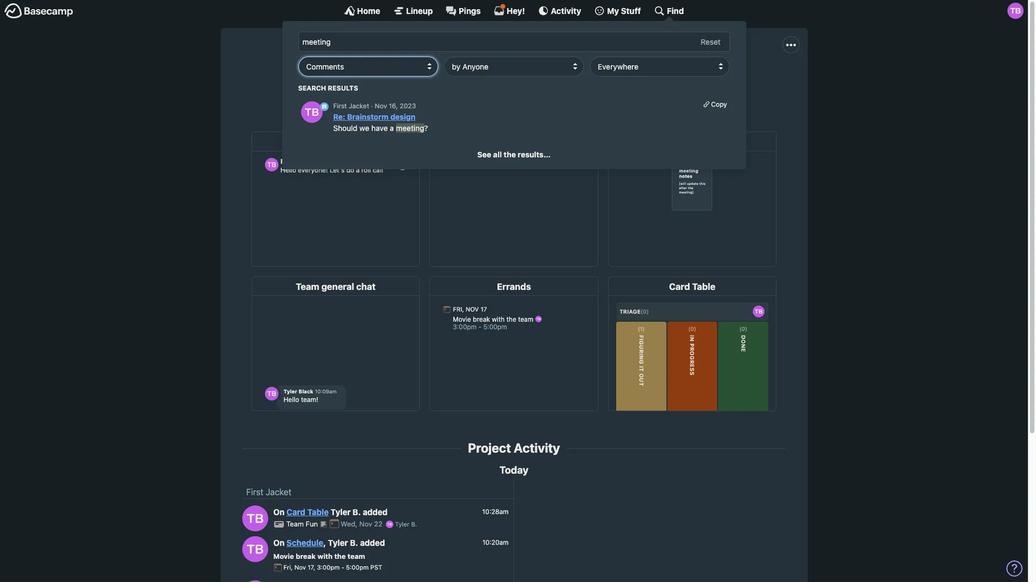 Task type: vqa. For each thing, say whether or not it's contained in the screenshot.
the middle B.
yes



Task type: locate. For each thing, give the bounding box(es) containing it.
search
[[298, 84, 326, 92]]

1 horizontal spatial and
[[604, 74, 619, 84]]

2 vertical spatial tyler
[[328, 539, 348, 548]]

2 on from the top
[[273, 539, 284, 548]]

should
[[333, 124, 357, 133]]

meeting
[[396, 124, 424, 133]]

nov 16, 2023 element
[[375, 102, 416, 110]]

0 vertical spatial activity
[[551, 6, 581, 15]]

today
[[499, 464, 528, 476]]

lineup link
[[393, 5, 433, 16]]

company!
[[446, 74, 485, 84]]

jacket left ·
[[349, 102, 369, 110]]

movie break with the team link
[[273, 552, 365, 561]]

on card table tyler b. added
[[273, 508, 388, 518]]

0 vertical spatial tyler
[[331, 508, 351, 518]]

wed, nov 22
[[341, 520, 384, 529]]

0 horizontal spatial and
[[563, 74, 578, 84]]

movie break with the team fri, nov 17, 3:00pm -     5:00pm pst
[[273, 552, 382, 572]]

jacket for first jacket
[[266, 488, 291, 498]]

jacket inside first jacket let's create the first jacket of the company! i am thinking rabits and strips and colors! a lot of colors!
[[507, 50, 561, 70]]

2 vertical spatial jacket
[[266, 488, 291, 498]]

added
[[363, 508, 388, 518], [360, 539, 385, 548]]

2 horizontal spatial nov
[[375, 102, 387, 110]]

first jacket
[[246, 488, 291, 498]]

nov right ·
[[375, 102, 387, 110]]

1 horizontal spatial colors!
[[686, 74, 713, 84]]

b. up team
[[350, 539, 358, 548]]

tyler
[[331, 508, 351, 518], [395, 521, 409, 528], [328, 539, 348, 548]]

team
[[286, 520, 304, 529]]

i
[[487, 74, 489, 84]]

1 horizontal spatial jacket
[[349, 102, 369, 110]]

jacket up card
[[266, 488, 291, 498]]

0 vertical spatial b.
[[353, 508, 361, 518]]

first jacket let's create the first jacket of the company! i am thinking rabits and strips and colors! a lot of colors!
[[315, 50, 713, 84]]

none reset field inside main element
[[695, 35, 726, 49]]

the right all
[[504, 150, 516, 159]]

tyler black image
[[242, 537, 268, 563]]

schedule link
[[286, 539, 323, 548]]

first for first jacket let's create the first jacket of the company! i am thinking rabits and strips and colors! a lot of colors!
[[467, 50, 503, 70]]

2 horizontal spatial first
[[467, 50, 503, 70]]

0 vertical spatial added
[[363, 508, 388, 518]]

b. up wed, nov 22 at the left of the page
[[353, 508, 361, 518]]

jacket up thinking
[[507, 50, 561, 70]]

activity up today
[[514, 441, 560, 456]]

fri,
[[283, 565, 293, 572]]

,
[[323, 539, 326, 548]]

jacket
[[507, 50, 561, 70], [349, 102, 369, 110], [266, 488, 291, 498]]

strips
[[580, 74, 602, 84]]

added down '22'
[[360, 539, 385, 548]]

my stuff button
[[594, 5, 641, 16]]

colors! up copy 'button'
[[686, 74, 713, 84]]

break
[[296, 552, 316, 561]]

on for on card table tyler b. added
[[273, 508, 284, 518]]

b. for tyler b. added
[[353, 508, 361, 518]]

nov
[[375, 102, 387, 110], [359, 520, 372, 529], [294, 565, 306, 572]]

tyler right '22'
[[395, 521, 409, 528]]

of right the jacket
[[421, 74, 429, 84]]

activity link
[[538, 5, 581, 16]]

added for tyler b. added
[[363, 508, 388, 518]]

results…
[[518, 150, 551, 159]]

team
[[347, 552, 365, 561]]

None reset field
[[695, 35, 726, 49]]

tyler black image
[[1007, 3, 1024, 19], [301, 101, 322, 123], [242, 506, 268, 532], [386, 521, 393, 529]]

nov left the 17,
[[294, 565, 306, 572]]

0 vertical spatial first
[[467, 50, 503, 70]]

2 horizontal spatial jacket
[[507, 50, 561, 70]]

0 vertical spatial jacket
[[507, 50, 561, 70]]

and right strips
[[604, 74, 619, 84]]

0 vertical spatial on
[[273, 508, 284, 518]]

wed,
[[341, 520, 357, 529]]

0 horizontal spatial jacket
[[266, 488, 291, 498]]

have
[[371, 124, 388, 133]]

0 horizontal spatial nov
[[294, 565, 306, 572]]

nov inside movie break with the team fri, nov 17, 3:00pm -     5:00pm pst
[[294, 565, 306, 572]]

activity left my
[[551, 6, 581, 15]]

1 vertical spatial b.
[[411, 521, 417, 528]]

first jacket · nov 16, 2023 re: brainstorm design should we have a meeting ?
[[333, 102, 428, 133]]

1 on from the top
[[273, 508, 284, 518]]

1 horizontal spatial of
[[676, 74, 684, 84]]

1 vertical spatial on
[[273, 539, 284, 548]]

1 vertical spatial added
[[360, 539, 385, 548]]

first
[[467, 50, 503, 70], [333, 102, 347, 110], [246, 488, 263, 498]]

the up -
[[334, 552, 346, 561]]

b.
[[353, 508, 361, 518], [411, 521, 417, 528], [350, 539, 358, 548]]

team fun
[[286, 520, 320, 529]]

first inside first jacket · nov 16, 2023 re: brainstorm design should we have a meeting ?
[[333, 102, 347, 110]]

tyler right "," on the bottom of page
[[328, 539, 348, 548]]

create
[[337, 74, 361, 84]]

added up '22'
[[363, 508, 388, 518]]

on up movie
[[273, 539, 284, 548]]

the left first
[[363, 74, 376, 84]]

?
[[424, 124, 428, 133]]

card table link
[[286, 508, 329, 518]]

the
[[363, 74, 376, 84], [432, 74, 444, 84], [504, 150, 516, 159], [334, 552, 346, 561]]

jacket for first jacket let's create the first jacket of the company! i am thinking rabits and strips and colors! a lot of colors!
[[507, 50, 561, 70]]

1 vertical spatial nov
[[359, 520, 372, 529]]

table
[[307, 508, 329, 518]]

2 vertical spatial b.
[[350, 539, 358, 548]]

2 vertical spatial first
[[246, 488, 263, 498]]

activity
[[551, 6, 581, 15], [514, 441, 560, 456]]

0 horizontal spatial first
[[246, 488, 263, 498]]

first for first jacket · nov 16, 2023 re: brainstorm design should we have a meeting ?
[[333, 102, 347, 110]]

copy
[[711, 100, 727, 108]]

on left card
[[273, 508, 284, 518]]

10:20am
[[482, 539, 509, 547]]

first for first jacket
[[246, 488, 263, 498]]

tyler up the wed,
[[331, 508, 351, 518]]

first inside first jacket let's create the first jacket of the company! i am thinking rabits and strips and colors! a lot of colors!
[[467, 50, 503, 70]]

2 and from the left
[[604, 74, 619, 84]]

0 vertical spatial nov
[[375, 102, 387, 110]]

10:28am element
[[482, 508, 509, 516]]

2 vertical spatial nov
[[294, 565, 306, 572]]

1 of from the left
[[421, 74, 429, 84]]

1 vertical spatial jacket
[[349, 102, 369, 110]]

and left strips
[[563, 74, 578, 84]]

of right lot
[[676, 74, 684, 84]]

added for ,       tyler b. added
[[360, 539, 385, 548]]

0 horizontal spatial of
[[421, 74, 429, 84]]

2 of from the left
[[676, 74, 684, 84]]

0 horizontal spatial colors!
[[621, 74, 648, 84]]

with
[[317, 552, 333, 561]]

colors! left a
[[621, 74, 648, 84]]

-
[[341, 565, 344, 572]]

and
[[563, 74, 578, 84], [604, 74, 619, 84]]

lot
[[658, 74, 674, 84]]

jacket inside first jacket · nov 16, 2023 re: brainstorm design should we have a meeting ?
[[349, 102, 369, 110]]

of
[[421, 74, 429, 84], [676, 74, 684, 84]]

1 vertical spatial first
[[333, 102, 347, 110]]

nov left '22'
[[359, 520, 372, 529]]

colors!
[[621, 74, 648, 84], [686, 74, 713, 84]]

b. right '22'
[[411, 521, 417, 528]]

1 horizontal spatial first
[[333, 102, 347, 110]]

on
[[273, 508, 284, 518], [273, 539, 284, 548]]



Task type: describe. For each thing, give the bounding box(es) containing it.
thinking
[[506, 74, 537, 84]]

see
[[477, 150, 491, 159]]

find
[[667, 6, 684, 15]]

my stuff
[[607, 6, 641, 15]]

2023
[[400, 102, 416, 110]]

tyler for tyler b. added
[[331, 508, 351, 518]]

activity inside main element
[[551, 6, 581, 15]]

jacket
[[396, 74, 419, 84]]

1 horizontal spatial nov
[[359, 520, 372, 529]]

lineup
[[406, 6, 433, 15]]

nov inside first jacket · nov 16, 2023 re: brainstorm design should we have a meeting ?
[[375, 102, 387, 110]]

am
[[491, 74, 503, 84]]

5:00pm
[[346, 565, 369, 572]]

2 colors! from the left
[[686, 74, 713, 84]]

22
[[374, 520, 383, 529]]

rabits
[[539, 74, 561, 84]]

pings button
[[446, 5, 481, 16]]

a
[[650, 74, 656, 84]]

brainstorm
[[347, 112, 389, 122]]

switch accounts image
[[4, 3, 73, 19]]

3:00pm
[[317, 565, 340, 572]]

main element
[[0, 0, 1028, 170]]

fun
[[306, 520, 318, 529]]

pst
[[370, 565, 382, 572]]

design
[[390, 112, 415, 122]]

1 vertical spatial activity
[[514, 441, 560, 456]]

on schedule ,       tyler b. added
[[273, 539, 385, 548]]

hey!
[[507, 6, 525, 15]]

find button
[[654, 5, 684, 16]]

schedule
[[286, 539, 323, 548]]

the inside movie break with the team fri, nov 17, 3:00pm -     5:00pm pst
[[334, 552, 346, 561]]

copy button
[[703, 100, 727, 110]]

search results
[[298, 84, 358, 92]]

on for on schedule ,       tyler b. added
[[273, 539, 284, 548]]

jacket for first jacket · nov 16, 2023 re: brainstorm design should we have a meeting ?
[[349, 102, 369, 110]]

home link
[[344, 5, 380, 16]]

re: brainstorm design link
[[333, 112, 415, 122]]

for search image
[[320, 102, 328, 111]]

Search for… search field
[[298, 32, 730, 52]]

home
[[357, 6, 380, 15]]

project
[[468, 441, 511, 456]]

see all the results…
[[477, 150, 551, 159]]

stuff
[[621, 6, 641, 15]]

my
[[607, 6, 619, 15]]

results
[[328, 84, 358, 92]]

project activity
[[468, 441, 560, 456]]

16,
[[389, 102, 398, 110]]

card
[[286, 508, 305, 518]]

10:28am
[[482, 508, 509, 516]]

the inside main element
[[504, 150, 516, 159]]

17,
[[308, 565, 315, 572]]

pings
[[459, 6, 481, 15]]

movie
[[273, 552, 294, 561]]

1 vertical spatial tyler
[[395, 521, 409, 528]]

1 colors! from the left
[[621, 74, 648, 84]]

let's
[[315, 74, 334, 84]]

first
[[378, 74, 394, 84]]

all
[[493, 150, 502, 159]]

hey! button
[[494, 4, 525, 16]]

the left the company!
[[432, 74, 444, 84]]

10:20am element
[[482, 539, 509, 547]]

tyler for ,       tyler b. added
[[328, 539, 348, 548]]

see all the results… link
[[477, 150, 551, 159]]

we
[[359, 124, 369, 133]]

1 and from the left
[[563, 74, 578, 84]]

a
[[390, 124, 394, 133]]

tyler b.
[[393, 521, 417, 528]]

b. for ,       tyler b. added
[[350, 539, 358, 548]]

first jacket link
[[246, 488, 291, 498]]

·
[[371, 102, 373, 110]]

re:
[[333, 112, 345, 122]]



